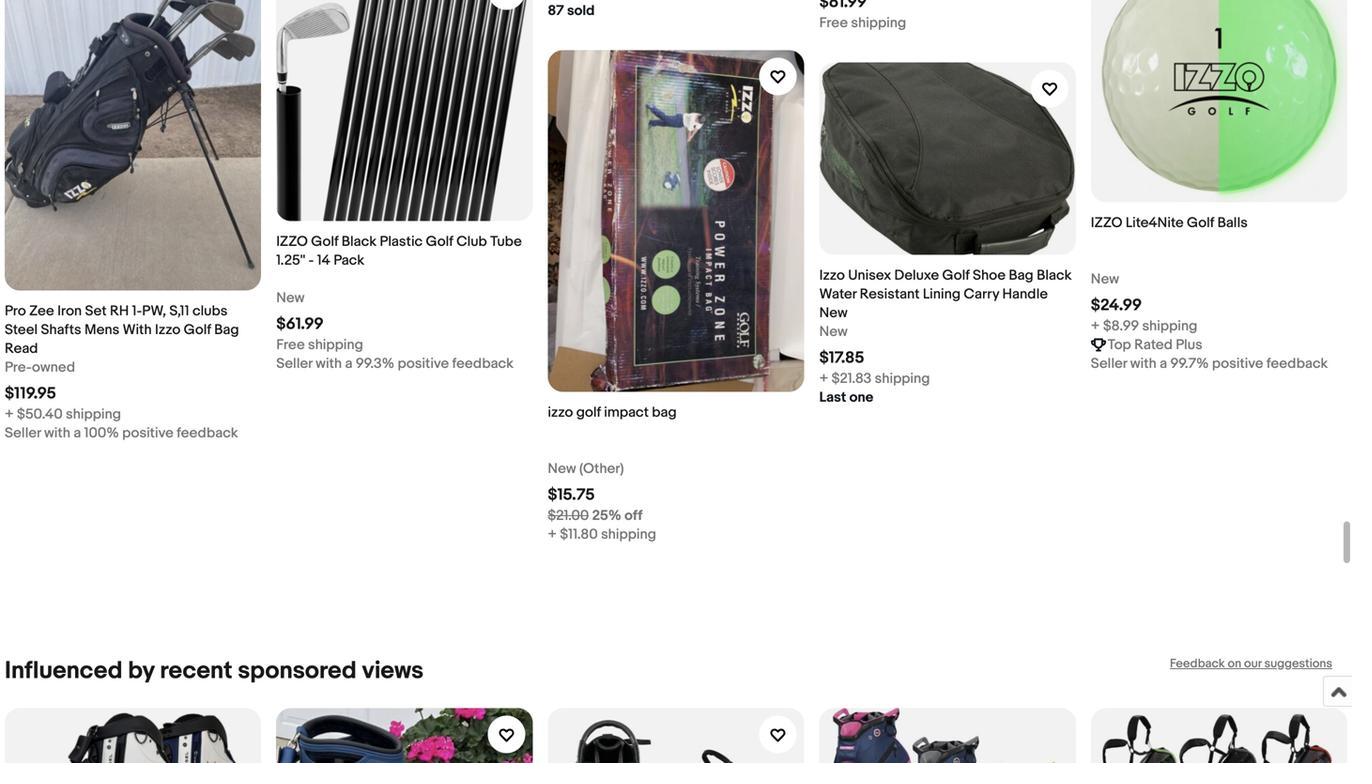 Task type: locate. For each thing, give the bounding box(es) containing it.
read
[[5, 341, 38, 357]]

s,11
[[169, 303, 189, 320]]

new inside new $24.99 + $8.99 shipping
[[1091, 271, 1120, 288]]

new inside new $61.99 free shipping seller with a 99.3% positive feedback
[[276, 290, 305, 307]]

None text field
[[820, 0, 867, 12]]

free inside new $61.99 free shipping seller with a 99.3% positive feedback
[[276, 337, 305, 354]]

izzo lite4nite golf balls
[[1091, 215, 1248, 232]]

$119.95
[[5, 384, 56, 404]]

black up pack
[[342, 233, 377, 250]]

2 horizontal spatial positive
[[1212, 356, 1264, 372]]

1 horizontal spatial seller
[[276, 356, 313, 372]]

0 vertical spatial izzo
[[820, 267, 845, 284]]

one
[[850, 389, 874, 406]]

1 horizontal spatial new text field
[[1091, 270, 1120, 289]]

impact
[[604, 404, 649, 421]]

owned
[[32, 359, 75, 376]]

with left the 99.3%
[[316, 356, 342, 372]]

(other)
[[580, 461, 624, 478]]

1 horizontal spatial a
[[345, 356, 353, 372]]

black
[[342, 233, 377, 250], [1037, 267, 1072, 284]]

seller down top
[[1091, 356, 1128, 372]]

1 horizontal spatial free
[[820, 14, 848, 31]]

$15.75
[[548, 486, 595, 505]]

1 group from the top
[[5, 0, 1348, 544]]

Top Rated Plus text field
[[1108, 336, 1203, 355]]

golf up lining
[[943, 267, 970, 284]]

seller inside pro zee iron set rh 1-pw, s,11 clubs steel shafts  mens with izzo  golf bag read pre-owned $119.95 + $50.40 shipping seller with a 100% positive feedback
[[5, 425, 41, 442]]

positive
[[398, 356, 449, 372], [1212, 356, 1264, 372], [122, 425, 174, 442]]

1 vertical spatial free
[[276, 337, 305, 354]]

bag
[[652, 404, 677, 421]]

a down top rated plus
[[1160, 356, 1168, 372]]

views
[[362, 657, 424, 686]]

0 horizontal spatial positive
[[122, 425, 174, 442]]

0 vertical spatial black
[[342, 233, 377, 250]]

Free shipping text field
[[820, 13, 907, 32], [276, 336, 363, 355]]

black up handle at the right top
[[1037, 267, 1072, 284]]

izzo down s,11
[[155, 322, 181, 339]]

new
[[1091, 271, 1120, 288], [276, 290, 305, 307], [820, 305, 848, 321], [820, 323, 848, 340], [548, 461, 576, 478]]

1 horizontal spatial feedback
[[452, 356, 514, 372]]

feedback
[[1170, 657, 1225, 672]]

2 horizontal spatial with
[[1131, 356, 1157, 372]]

new text field up $24.99 text box
[[1091, 270, 1120, 289]]

1 horizontal spatial izzo
[[1091, 215, 1123, 232]]

our
[[1245, 657, 1262, 672]]

0 vertical spatial bag
[[1009, 267, 1034, 284]]

feedback
[[452, 356, 514, 372], [1267, 356, 1328, 372], [177, 425, 238, 442]]

1 horizontal spatial with
[[316, 356, 342, 372]]

+ inside new (other) $15.75 $21.00 25% off + $11.80 shipping
[[548, 527, 557, 543]]

izzo
[[820, 267, 845, 284], [155, 322, 181, 339]]

2 horizontal spatial seller
[[1091, 356, 1128, 372]]

+ up 'last'
[[820, 370, 829, 387]]

$21.83
[[832, 370, 872, 387]]

izzo up 1.25''
[[276, 233, 308, 250]]

with
[[123, 322, 152, 339]]

$24.99 text field
[[1091, 296, 1142, 316]]

unisex
[[848, 267, 891, 284]]

+ inside pro zee iron set rh 1-pw, s,11 clubs steel shafts  mens with izzo  golf bag read pre-owned $119.95 + $50.40 shipping seller with a 100% positive feedback
[[5, 406, 14, 423]]

+ $11.80 shipping text field
[[548, 526, 657, 544]]

1 horizontal spatial bag
[[1009, 267, 1034, 284]]

group
[[5, 0, 1348, 544], [5, 709, 1348, 764]]

1 vertical spatial black
[[1037, 267, 1072, 284]]

0 horizontal spatial izzo
[[276, 233, 308, 250]]

1 vertical spatial bag
[[214, 322, 239, 339]]

seller
[[276, 356, 313, 372], [1091, 356, 1128, 372], [5, 425, 41, 442]]

+ down $21.00
[[548, 527, 557, 543]]

izzo for $24.99
[[1091, 215, 1123, 232]]

feedback inside text field
[[1267, 356, 1328, 372]]

influenced by recent sponsored views
[[5, 657, 424, 686]]

izzo left the lite4nite
[[1091, 215, 1123, 232]]

new (other) $15.75 $21.00 25% off + $11.80 shipping
[[548, 461, 657, 543]]

0 horizontal spatial free
[[276, 337, 305, 354]]

1 vertical spatial group
[[5, 709, 1348, 764]]

feedback inside pro zee iron set rh 1-pw, s,11 clubs steel shafts  mens with izzo  golf bag read pre-owned $119.95 + $50.40 shipping seller with a 100% positive feedback
[[177, 425, 238, 442]]

bag down the clubs
[[214, 322, 239, 339]]

$15.75 text field
[[548, 486, 595, 505]]

a down + $50.40 shipping text box
[[74, 425, 81, 442]]

new $61.99 free shipping seller with a 99.3% positive feedback
[[276, 290, 514, 372]]

0 horizontal spatial izzo
[[155, 322, 181, 339]]

a inside new $61.99 free shipping seller with a 99.3% positive feedback
[[345, 356, 353, 372]]

2 horizontal spatial feedback
[[1267, 356, 1328, 372]]

bag inside pro zee iron set rh 1-pw, s,11 clubs steel shafts  mens with izzo  golf bag read pre-owned $119.95 + $50.40 shipping seller with a 100% positive feedback
[[214, 322, 239, 339]]

new up new text field
[[820, 305, 848, 321]]

clubs
[[193, 303, 228, 320]]

0 horizontal spatial feedback
[[177, 425, 238, 442]]

seller down $50.40
[[5, 425, 41, 442]]

izzo inside izzo golf black plastic golf club tube 1.25'' - 14 pack
[[276, 233, 308, 250]]

1 vertical spatial izzo
[[276, 233, 308, 250]]

influenced
[[5, 657, 123, 686]]

shoe
[[973, 267, 1006, 284]]

bag
[[1009, 267, 1034, 284], [214, 322, 239, 339]]

mens
[[84, 322, 120, 339]]

$17.85 text field
[[820, 348, 865, 368]]

iron
[[57, 303, 82, 320]]

0 horizontal spatial black
[[342, 233, 377, 250]]

0 horizontal spatial free shipping text field
[[276, 336, 363, 355]]

golf down the clubs
[[184, 322, 211, 339]]

golf
[[1187, 215, 1215, 232], [311, 233, 339, 250], [426, 233, 453, 250], [943, 267, 970, 284], [184, 322, 211, 339]]

resistant
[[860, 286, 920, 303]]

seller down $61.99 on the left top of page
[[276, 356, 313, 372]]

new up $24.99 text box
[[1091, 271, 1120, 288]]

$17.85
[[820, 348, 865, 368]]

izzo
[[1091, 215, 1123, 232], [276, 233, 308, 250]]

$8.99
[[1103, 318, 1139, 335]]

rh
[[110, 303, 129, 320]]

new for (other)
[[548, 461, 576, 478]]

+ down '$119.95'
[[5, 406, 14, 423]]

shipping inside pro zee iron set rh 1-pw, s,11 clubs steel shafts  mens with izzo  golf bag read pre-owned $119.95 + $50.40 shipping seller with a 100% positive feedback
[[66, 406, 121, 423]]

free
[[820, 14, 848, 31], [276, 337, 305, 354]]

new inside new (other) $15.75 $21.00 25% off + $11.80 shipping
[[548, 461, 576, 478]]

new $24.99 + $8.99 shipping
[[1091, 271, 1198, 335]]

1 horizontal spatial izzo
[[820, 267, 845, 284]]

with
[[316, 356, 342, 372], [1131, 356, 1157, 372], [44, 425, 70, 442]]

golf left balls
[[1187, 215, 1215, 232]]

0 horizontal spatial new text field
[[276, 289, 305, 308]]

feedback inside new $61.99 free shipping seller with a 99.3% positive feedback
[[452, 356, 514, 372]]

2 group from the top
[[5, 709, 1348, 764]]

positive right 100%
[[122, 425, 174, 442]]

1 horizontal spatial positive
[[398, 356, 449, 372]]

with inside seller with a 99.7% positive feedback text field
[[1131, 356, 1157, 372]]

1 horizontal spatial free shipping text field
[[820, 13, 907, 32]]

0 horizontal spatial a
[[74, 425, 81, 442]]

0 horizontal spatial with
[[44, 425, 70, 442]]

+ inside new $24.99 + $8.99 shipping
[[1091, 318, 1100, 335]]

87 sold link
[[548, 0, 805, 20]]

positive right '99.7%'
[[1212, 356, 1264, 372]]

top
[[1108, 337, 1132, 354]]

2 horizontal spatial a
[[1160, 356, 1168, 372]]

1 vertical spatial izzo
[[155, 322, 181, 339]]

shipping inside new $24.99 + $8.99 shipping
[[1143, 318, 1198, 335]]

14
[[317, 252, 330, 269]]

$21.00
[[548, 508, 589, 525]]

positive inside new $61.99 free shipping seller with a 99.3% positive feedback
[[398, 356, 449, 372]]

1-
[[132, 303, 142, 320]]

last
[[820, 389, 847, 406]]

izzo up water
[[820, 267, 845, 284]]

$50.40
[[17, 406, 63, 423]]

a
[[345, 356, 353, 372], [1160, 356, 1168, 372], [74, 425, 81, 442]]

seller inside text field
[[1091, 356, 1128, 372]]

golf inside pro zee iron set rh 1-pw, s,11 clubs steel shafts  mens with izzo  golf bag read pre-owned $119.95 + $50.40 shipping seller with a 100% positive feedback
[[184, 322, 211, 339]]

+
[[1091, 318, 1100, 335], [820, 370, 829, 387], [5, 406, 14, 423], [548, 527, 557, 543]]

izzo for $61.99
[[276, 233, 308, 250]]

recent
[[160, 657, 232, 686]]

99.7%
[[1171, 356, 1209, 372]]

new up $15.75
[[548, 461, 576, 478]]

shipping inside new $61.99 free shipping seller with a 99.3% positive feedback
[[308, 337, 363, 354]]

lite4nite
[[1126, 215, 1184, 232]]

shipping
[[851, 14, 907, 31], [1143, 318, 1198, 335], [308, 337, 363, 354], [875, 370, 930, 387], [66, 406, 121, 423], [601, 527, 657, 543]]

a left the 99.3%
[[345, 356, 353, 372]]

+ $21.83 shipping text field
[[820, 369, 930, 388]]

bag inside izzo unisex deluxe golf shoe bag black water resistant lining carry handle new new $17.85 + $21.83 shipping last one
[[1009, 267, 1034, 284]]

0 horizontal spatial seller
[[5, 425, 41, 442]]

Seller with a 99.3% positive feedback text field
[[276, 355, 514, 373]]

izzo inside izzo unisex deluxe golf shoe bag black water resistant lining carry handle new new $17.85 + $21.83 shipping last one
[[820, 267, 845, 284]]

with down rated
[[1131, 356, 1157, 372]]

1 horizontal spatial black
[[1037, 267, 1072, 284]]

+ left $8.99
[[1091, 318, 1100, 335]]

new up $61.99 text field
[[276, 290, 305, 307]]

0 vertical spatial izzo
[[1091, 215, 1123, 232]]

top rated plus
[[1108, 337, 1203, 354]]

New text field
[[1091, 270, 1120, 289], [276, 289, 305, 308]]

87 sold text field
[[548, 1, 595, 20]]

87
[[548, 2, 564, 19]]

positive right the 99.3%
[[398, 356, 449, 372]]

plastic
[[380, 233, 423, 250]]

0 horizontal spatial bag
[[214, 322, 239, 339]]

rated
[[1135, 337, 1173, 354]]

bag up handle at the right top
[[1009, 267, 1034, 284]]

1 vertical spatial free shipping text field
[[276, 336, 363, 355]]

0 vertical spatial group
[[5, 0, 1348, 544]]

pack
[[334, 252, 365, 269]]

with down + $50.40 shipping text box
[[44, 425, 70, 442]]

new text field up $61.99 text field
[[276, 289, 305, 308]]



Task type: vqa. For each thing, say whether or not it's contained in the screenshot.
(Other)
yes



Task type: describe. For each thing, give the bounding box(es) containing it.
new text field for $61.99
[[276, 289, 305, 308]]

water
[[820, 286, 857, 303]]

izzo golf impact bag
[[548, 404, 677, 421]]

a inside text field
[[1160, 356, 1168, 372]]

izzo unisex deluxe golf shoe bag black water resistant lining carry handle new new $17.85 + $21.83 shipping last one
[[820, 267, 1072, 406]]

sponsored
[[238, 657, 357, 686]]

izzo
[[548, 404, 573, 421]]

izzo golf black plastic golf club tube 1.25'' - 14 pack
[[276, 233, 522, 269]]

none text field inside the free shipping link
[[820, 0, 867, 12]]

+ $8.99 shipping text field
[[1091, 317, 1198, 336]]

by
[[128, 657, 154, 686]]

off
[[625, 508, 643, 525]]

feedback on our suggestions link
[[1170, 657, 1333, 672]]

black inside izzo golf black plastic golf club tube 1.25'' - 14 pack
[[342, 233, 377, 250]]

a inside pro zee iron set rh 1-pw, s,11 clubs steel shafts  mens with izzo  golf bag read pre-owned $119.95 + $50.40 shipping seller with a 100% positive feedback
[[74, 425, 81, 442]]

seller with a 99.7% positive feedback
[[1091, 356, 1328, 372]]

New (Other) text field
[[548, 460, 624, 479]]

tube
[[490, 233, 522, 250]]

1.25''
[[276, 252, 305, 269]]

golf
[[576, 404, 601, 421]]

free shipping link
[[820, 0, 1076, 32]]

+ inside izzo unisex deluxe golf shoe bag black water resistant lining carry handle new new $17.85 + $21.83 shipping last one
[[820, 370, 829, 387]]

$24.99
[[1091, 296, 1142, 316]]

sold
[[567, 2, 595, 19]]

Seller with a 100% positive feedback text field
[[5, 424, 238, 443]]

Last one text field
[[820, 388, 874, 407]]

seller inside new $61.99 free shipping seller with a 99.3% positive feedback
[[276, 356, 313, 372]]

pre-
[[5, 359, 32, 376]]

-
[[309, 252, 314, 269]]

black inside izzo unisex deluxe golf shoe bag black water resistant lining carry handle new new $17.85 + $21.83 shipping last one
[[1037, 267, 1072, 284]]

positive inside text field
[[1212, 356, 1264, 372]]

shafts
[[41, 322, 81, 339]]

set
[[85, 303, 107, 320]]

Pre-owned text field
[[5, 358, 75, 377]]

$61.99
[[276, 315, 324, 334]]

free shipping
[[820, 14, 907, 31]]

deluxe
[[895, 267, 939, 284]]

shipping inside izzo unisex deluxe golf shoe bag black water resistant lining carry handle new new $17.85 + $21.83 shipping last one
[[875, 370, 930, 387]]

0 vertical spatial free
[[820, 14, 848, 31]]

golf left club
[[426, 233, 453, 250]]

pro
[[5, 303, 26, 320]]

new for $24.99
[[1091, 271, 1120, 288]]

Seller with a 99.7% positive feedback text field
[[1091, 355, 1328, 373]]

New text field
[[820, 322, 848, 341]]

on
[[1228, 657, 1242, 672]]

25%
[[592, 508, 622, 525]]

new up $17.85 'text box'
[[820, 323, 848, 340]]

suggestions
[[1265, 657, 1333, 672]]

balls
[[1218, 215, 1248, 232]]

group containing $24.99
[[5, 0, 1348, 544]]

plus
[[1176, 337, 1203, 354]]

previous price $21.00 25% off text field
[[548, 507, 643, 526]]

izzo inside pro zee iron set rh 1-pw, s,11 clubs steel shafts  mens with izzo  golf bag read pre-owned $119.95 + $50.40 shipping seller with a 100% positive feedback
[[155, 322, 181, 339]]

+ $50.40 shipping text field
[[5, 405, 121, 424]]

pw,
[[142, 303, 166, 320]]

new text field for $24.99
[[1091, 270, 1120, 289]]

zee
[[29, 303, 54, 320]]

with inside pro zee iron set rh 1-pw, s,11 clubs steel shafts  mens with izzo  golf bag read pre-owned $119.95 + $50.40 shipping seller with a 100% positive feedback
[[44, 425, 70, 442]]

0 vertical spatial free shipping text field
[[820, 13, 907, 32]]

golf up 14
[[311, 233, 339, 250]]

with inside new $61.99 free shipping seller with a 99.3% positive feedback
[[316, 356, 342, 372]]

steel
[[5, 322, 38, 339]]

$11.80
[[560, 527, 598, 543]]

handle
[[1003, 286, 1048, 303]]

$119.95 text field
[[5, 384, 56, 404]]

carry
[[964, 286, 1000, 303]]

lining
[[923, 286, 961, 303]]

feedback on our suggestions
[[1170, 657, 1333, 672]]

club
[[457, 233, 487, 250]]

99.3%
[[356, 356, 395, 372]]

new for $61.99
[[276, 290, 305, 307]]

87 sold
[[548, 2, 595, 19]]

$61.99 text field
[[276, 315, 324, 334]]

shipping inside new (other) $15.75 $21.00 25% off + $11.80 shipping
[[601, 527, 657, 543]]

positive inside pro zee iron set rh 1-pw, s,11 clubs steel shafts  mens with izzo  golf bag read pre-owned $119.95 + $50.40 shipping seller with a 100% positive feedback
[[122, 425, 174, 442]]

100%
[[84, 425, 119, 442]]

pro zee iron set rh 1-pw, s,11 clubs steel shafts  mens with izzo  golf bag read pre-owned $119.95 + $50.40 shipping seller with a 100% positive feedback
[[5, 303, 239, 442]]

golf inside izzo unisex deluxe golf shoe bag black water resistant lining carry handle new new $17.85 + $21.83 shipping last one
[[943, 267, 970, 284]]



